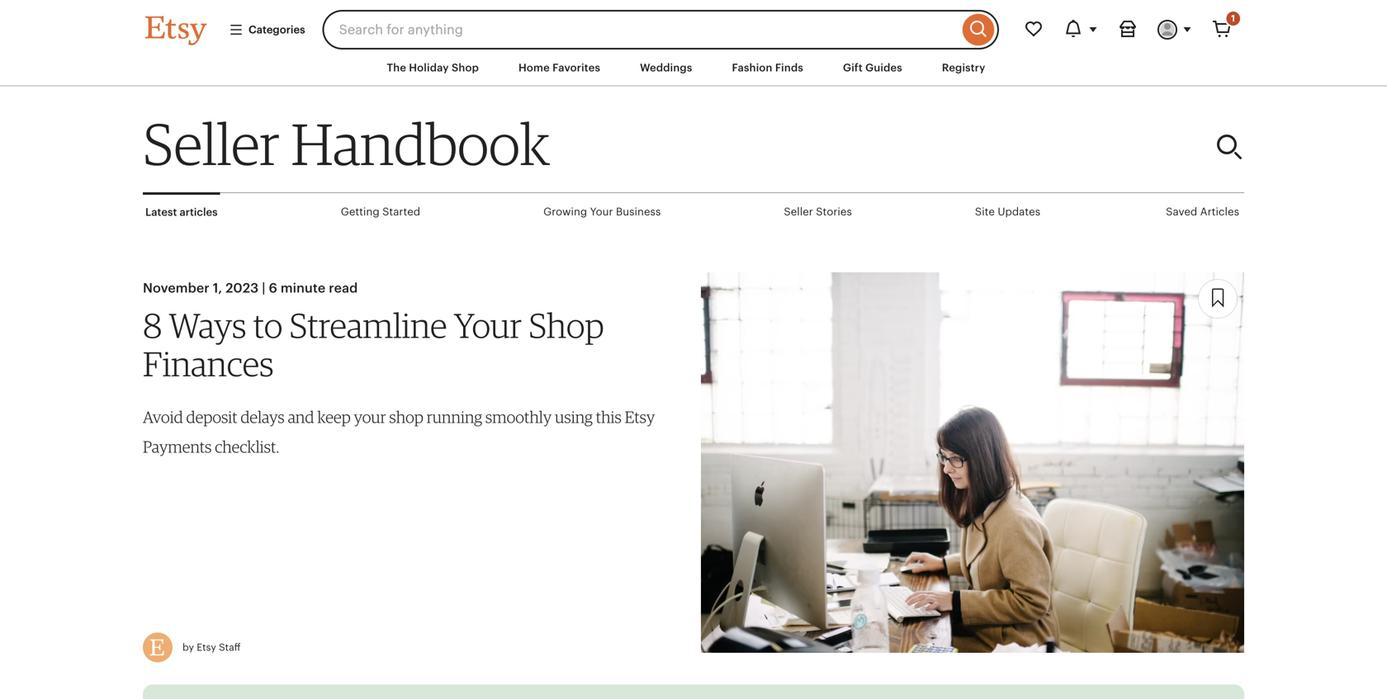 Task type: describe. For each thing, give the bounding box(es) containing it.
home favorites
[[518, 62, 600, 74]]

staff
[[219, 642, 241, 653]]

the
[[387, 62, 406, 74]]

ways
[[169, 305, 246, 346]]

etsy inside avoid deposit delays and keep your shop running smoothly using this etsy payments checklist.
[[625, 408, 655, 427]]

growing
[[543, 206, 587, 218]]

seller for seller stories
[[784, 206, 813, 218]]

running
[[427, 408, 482, 427]]

categories banner
[[116, 0, 1271, 50]]

started
[[382, 206, 420, 218]]

finances
[[143, 343, 274, 384]]

fashion finds link
[[719, 53, 816, 83]]

updates
[[998, 206, 1040, 218]]

saved articles
[[1166, 206, 1239, 218]]

6
[[269, 281, 277, 296]]

guides
[[865, 62, 902, 74]]

getting started link
[[338, 193, 423, 231]]

november 1, 2023 |                      6 minute read
[[143, 281, 358, 296]]

8
[[143, 305, 162, 346]]

1,
[[213, 281, 222, 296]]

menu bar containing the holiday shop
[[116, 50, 1271, 87]]

stories
[[816, 206, 852, 218]]

articles
[[180, 206, 218, 219]]

smoothly
[[485, 408, 552, 427]]

1
[[1231, 13, 1235, 24]]

latest
[[145, 206, 177, 219]]

to
[[253, 305, 283, 346]]

categories button
[[216, 15, 318, 45]]

deposit
[[186, 408, 237, 427]]

weddings link
[[628, 53, 705, 83]]

keep
[[317, 408, 351, 427]]

getting started
[[341, 206, 420, 218]]

growing your business link
[[541, 193, 663, 231]]

favorites
[[552, 62, 600, 74]]

Search for anything text field
[[322, 10, 959, 50]]

fashion
[[732, 62, 772, 74]]

site updates link
[[972, 193, 1043, 231]]

your inside 8 ways to streamline your shop finances
[[454, 305, 522, 346]]

fashion finds
[[732, 62, 803, 74]]

site updates
[[975, 206, 1040, 218]]

read
[[329, 281, 358, 296]]

registry
[[942, 62, 985, 74]]



Task type: vqa. For each thing, say whether or not it's contained in the screenshot.
right WICKER
no



Task type: locate. For each thing, give the bounding box(es) containing it.
avoid deposit delays and keep your shop running smoothly using this etsy payments checklist.
[[143, 408, 655, 457]]

avoid
[[143, 408, 183, 427]]

getting
[[341, 206, 379, 218]]

the holiday shop link
[[374, 53, 491, 83]]

gift guides link
[[831, 53, 915, 83]]

None search field
[[322, 10, 999, 50]]

the holiday shop
[[387, 62, 479, 74]]

seller stories link
[[781, 193, 854, 231]]

none search field inside the categories banner
[[322, 10, 999, 50]]

shop
[[389, 408, 423, 427]]

finds
[[775, 62, 803, 74]]

home favorites link
[[506, 53, 613, 83]]

by etsy staff
[[182, 642, 241, 653]]

gift guides
[[843, 62, 902, 74]]

1 horizontal spatial seller
[[784, 206, 813, 218]]

latest articles link
[[143, 193, 220, 230]]

your
[[354, 408, 386, 427]]

using
[[555, 408, 593, 427]]

shop
[[452, 62, 479, 74], [529, 305, 604, 346]]

avatar image for etsy staff image
[[143, 633, 173, 662]]

registry link
[[930, 53, 998, 83]]

menu bar
[[116, 50, 1271, 87]]

1 link
[[1202, 10, 1242, 50]]

by
[[182, 642, 194, 653]]

home
[[518, 62, 550, 74]]

minute
[[281, 281, 326, 296]]

0 vertical spatial shop
[[452, 62, 479, 74]]

seller handbook link
[[143, 109, 918, 179]]

0 horizontal spatial your
[[454, 305, 522, 346]]

business
[[616, 206, 661, 218]]

2023
[[225, 281, 259, 296]]

seller for seller handbook
[[143, 109, 280, 179]]

seller stories
[[784, 206, 852, 218]]

1 horizontal spatial your
[[590, 206, 613, 218]]

1 vertical spatial your
[[454, 305, 522, 346]]

8 ways to streamline your shop finances
[[143, 305, 604, 384]]

your
[[590, 206, 613, 218], [454, 305, 522, 346]]

streamline
[[289, 305, 447, 346]]

seller up articles
[[143, 109, 280, 179]]

shop inside 8 ways to streamline your shop finances
[[529, 305, 604, 346]]

1 horizontal spatial shop
[[529, 305, 604, 346]]

shop inside the holiday shop link
[[452, 62, 479, 74]]

1 vertical spatial shop
[[529, 305, 604, 346]]

|
[[262, 281, 265, 296]]

1 vertical spatial etsy
[[197, 642, 216, 653]]

seller handbook
[[143, 109, 550, 179]]

categories
[[249, 23, 305, 36]]

this
[[596, 408, 622, 427]]

0 horizontal spatial seller
[[143, 109, 280, 179]]

articles
[[1200, 206, 1239, 218]]

checklist.
[[215, 437, 279, 457]]

0 vertical spatial etsy
[[625, 408, 655, 427]]

etsy
[[625, 408, 655, 427], [197, 642, 216, 653]]

november
[[143, 281, 210, 296]]

handbook
[[291, 109, 550, 179]]

1 horizontal spatial etsy
[[625, 408, 655, 427]]

title image for the article image
[[701, 273, 1244, 653]]

seller left stories in the top right of the page
[[784, 206, 813, 218]]

latest articles
[[145, 206, 218, 219]]

holiday
[[409, 62, 449, 74]]

gift
[[843, 62, 863, 74]]

etsy right by
[[197, 642, 216, 653]]

1 vertical spatial seller
[[784, 206, 813, 218]]

seller inside seller stories "link"
[[784, 206, 813, 218]]

etsy right this
[[625, 408, 655, 427]]

payments
[[143, 437, 212, 457]]

0 horizontal spatial etsy
[[197, 642, 216, 653]]

and
[[288, 408, 314, 427]]

growing your business
[[543, 206, 661, 218]]

saved
[[1166, 206, 1197, 218]]

delays
[[241, 408, 285, 427]]

0 vertical spatial your
[[590, 206, 613, 218]]

seller
[[143, 109, 280, 179], [784, 206, 813, 218]]

site
[[975, 206, 995, 218]]

weddings
[[640, 62, 692, 74]]

0 horizontal spatial shop
[[452, 62, 479, 74]]

saved articles link
[[1163, 193, 1242, 231]]

0 vertical spatial seller
[[143, 109, 280, 179]]



